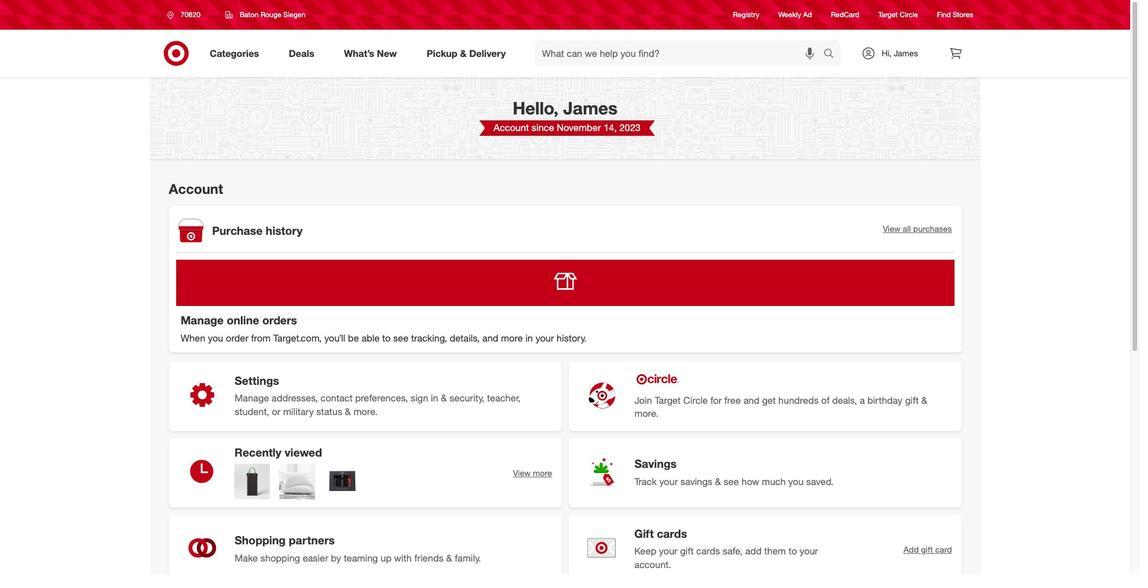 Task type: vqa. For each thing, say whether or not it's contained in the screenshot.
3 link
no



Task type: locate. For each thing, give the bounding box(es) containing it.
from
[[251, 333, 271, 345]]

james
[[894, 48, 919, 58], [564, 97, 618, 119]]

your inside savings track your savings & see how much you saved.
[[660, 476, 678, 488]]

ad
[[804, 10, 813, 19]]

join target circle for free and get hundreds of deals, a birthday gift & more.
[[635, 395, 928, 420]]

account down hello,
[[494, 122, 529, 134]]

0 vertical spatial in
[[526, 333, 533, 345]]

0 horizontal spatial you
[[208, 333, 223, 345]]

target circle
[[879, 10, 919, 19]]

0 vertical spatial cards
[[657, 527, 688, 541]]

gift right add
[[922, 545, 934, 555]]

0 vertical spatial see
[[394, 333, 409, 345]]

what's new
[[344, 47, 397, 59]]

0 vertical spatial to
[[382, 333, 391, 345]]

1 horizontal spatial you
[[789, 476, 804, 488]]

target circle image
[[635, 373, 680, 387]]

more. inside settings manage addresses, contact preferences, sign in & security, teacher, student, or military status & more.
[[354, 406, 378, 418]]

and left get in the bottom right of the page
[[744, 395, 760, 406]]

cards left safe,
[[697, 546, 721, 558]]

more.
[[354, 406, 378, 418], [635, 408, 659, 420]]

target inside join target circle for free and get hundreds of deals, a birthday gift & more.
[[655, 395, 681, 406]]

0 horizontal spatial target
[[655, 395, 681, 406]]

gift right keep
[[681, 546, 694, 558]]

0 horizontal spatial see
[[394, 333, 409, 345]]

your up account.
[[660, 546, 678, 558]]

circle left find
[[900, 10, 919, 19]]

and inside join target circle for free and get hundreds of deals, a birthday gift & more.
[[744, 395, 760, 406]]

sign
[[411, 393, 429, 405]]

baton rouge siegen button
[[218, 4, 313, 26]]

you right much
[[789, 476, 804, 488]]

manage online orders when you order from target.com, you'll be able to see tracking, details, and more in your history.
[[181, 313, 587, 345]]

1 vertical spatial cards
[[697, 546, 721, 558]]

1 horizontal spatial cards
[[697, 546, 721, 558]]

birthday
[[868, 395, 903, 406]]

target
[[879, 10, 899, 19], [655, 395, 681, 406]]

0 vertical spatial target
[[879, 10, 899, 19]]

1 vertical spatial to
[[789, 546, 798, 558]]

gift right birthday
[[906, 395, 919, 406]]

0 vertical spatial account
[[494, 122, 529, 134]]

details,
[[450, 333, 480, 345]]

to inside 'manage online orders when you order from target.com, you'll be able to see tracking, details, and more in your history.'
[[382, 333, 391, 345]]

target circle link
[[879, 10, 919, 20]]

in inside settings manage addresses, contact preferences, sign in & security, teacher, student, or military status & more.
[[431, 393, 439, 405]]

and
[[483, 333, 499, 345], [744, 395, 760, 406]]

james right 'hi,'
[[894, 48, 919, 58]]

1 vertical spatial james
[[564, 97, 618, 119]]

keep
[[635, 546, 657, 558]]

to inside gift cards keep your gift cards safe, add them to your account.
[[789, 546, 798, 558]]

your down savings
[[660, 476, 678, 488]]

1 horizontal spatial james
[[894, 48, 919, 58]]

shopping partners make shopping easier by teaming up with friends & family.
[[235, 534, 481, 565]]

weekly ad link
[[779, 10, 813, 20]]

0 horizontal spatial in
[[431, 393, 439, 405]]

more
[[501, 333, 523, 345], [533, 468, 552, 478]]

manage up student,
[[235, 393, 269, 405]]

saved.
[[807, 476, 834, 488]]

preferences,
[[355, 393, 408, 405]]

0 horizontal spatial view
[[513, 468, 531, 478]]

manage inside 'manage online orders when you order from target.com, you'll be able to see tracking, details, and more in your history.'
[[181, 313, 224, 327]]

& right pickup
[[460, 47, 467, 59]]

circle left for
[[684, 395, 708, 406]]

since
[[532, 122, 555, 134]]

much
[[763, 476, 786, 488]]

gift
[[906, 395, 919, 406], [922, 545, 934, 555], [681, 546, 694, 558]]

1 horizontal spatial to
[[789, 546, 798, 558]]

them
[[765, 546, 787, 558]]

categories link
[[200, 40, 274, 66]]

see
[[394, 333, 409, 345], [724, 476, 740, 488]]

able
[[362, 333, 380, 345]]

james for hello,
[[564, 97, 618, 119]]

account.
[[635, 559, 672, 571]]

0 horizontal spatial to
[[382, 333, 391, 345]]

pickup
[[427, 47, 458, 59]]

military
[[283, 406, 314, 418]]

1 horizontal spatial see
[[724, 476, 740, 488]]

0 vertical spatial circle
[[900, 10, 919, 19]]

in inside 'manage online orders when you order from target.com, you'll be able to see tracking, details, and more in your history.'
[[526, 333, 533, 345]]

circle inside 'link'
[[900, 10, 919, 19]]

1 vertical spatial view
[[513, 468, 531, 478]]

more. down join
[[635, 408, 659, 420]]

stores
[[954, 10, 974, 19]]

find stores
[[938, 10, 974, 19]]

account inside hello, james account since november 14, 2023
[[494, 122, 529, 134]]

1 horizontal spatial in
[[526, 333, 533, 345]]

& inside shopping partners make shopping easier by teaming up with friends & family.
[[447, 553, 453, 565]]

view more link
[[513, 468, 552, 480]]

cards
[[657, 527, 688, 541], [697, 546, 721, 558]]

0 horizontal spatial manage
[[181, 313, 224, 327]]

target inside 'link'
[[879, 10, 899, 19]]

see inside 'manage online orders when you order from target.com, you'll be able to see tracking, details, and more in your history.'
[[394, 333, 409, 345]]

& inside savings track your savings & see how much you saved.
[[716, 476, 722, 488]]

1 horizontal spatial target
[[879, 10, 899, 19]]

be
[[348, 333, 359, 345]]

find stores link
[[938, 10, 974, 20]]

0 horizontal spatial cards
[[657, 527, 688, 541]]

james up november
[[564, 97, 618, 119]]

hello, james account since november 14, 2023
[[494, 97, 641, 134]]

0 vertical spatial view
[[884, 224, 901, 234]]

and right details,
[[483, 333, 499, 345]]

target down "target circle" image
[[655, 395, 681, 406]]

0 vertical spatial and
[[483, 333, 499, 345]]

& right "savings"
[[716, 476, 722, 488]]

see left tracking,
[[394, 333, 409, 345]]

what's new link
[[334, 40, 412, 66]]

1 horizontal spatial more.
[[635, 408, 659, 420]]

0 horizontal spatial and
[[483, 333, 499, 345]]

track
[[635, 476, 657, 488]]

& down contact
[[345, 406, 351, 418]]

circle inside join target circle for free and get hundreds of deals, a birthday gift & more.
[[684, 395, 708, 406]]

delivery
[[470, 47, 506, 59]]

registry link
[[734, 10, 760, 20]]

cooling luxury gel fiber pillows with 100% cotton cover (set of 2) - becky cameron image
[[280, 464, 315, 500]]

you left the order
[[208, 333, 223, 345]]

0 vertical spatial you
[[208, 333, 223, 345]]

tracking,
[[411, 333, 447, 345]]

0 vertical spatial manage
[[181, 313, 224, 327]]

to right able
[[382, 333, 391, 345]]

1 vertical spatial more
[[533, 468, 552, 478]]

truff hot sauce gift sets - 4.5oz/3pk image
[[325, 464, 361, 500]]

see left how
[[724, 476, 740, 488]]

1 horizontal spatial gift
[[906, 395, 919, 406]]

1 horizontal spatial manage
[[235, 393, 269, 405]]

1 vertical spatial in
[[431, 393, 439, 405]]

in left history. on the bottom of the page
[[526, 333, 533, 345]]

get
[[763, 395, 776, 406]]

14,
[[604, 122, 617, 134]]

student,
[[235, 406, 269, 418]]

with
[[394, 553, 412, 565]]

james inside hello, james account since november 14, 2023
[[564, 97, 618, 119]]

manage inside settings manage addresses, contact preferences, sign in & security, teacher, student, or military status & more.
[[235, 393, 269, 405]]

1 horizontal spatial more
[[533, 468, 552, 478]]

0 horizontal spatial account
[[169, 181, 223, 197]]

in
[[526, 333, 533, 345], [431, 393, 439, 405]]

when
[[181, 333, 205, 345]]

& right birthday
[[922, 395, 928, 406]]

hundreds
[[779, 395, 819, 406]]

add gift card
[[904, 545, 953, 555]]

& left family. in the left bottom of the page
[[447, 553, 453, 565]]

to right them
[[789, 546, 798, 558]]

0 horizontal spatial more
[[501, 333, 523, 345]]

&
[[460, 47, 467, 59], [441, 393, 447, 405], [922, 395, 928, 406], [345, 406, 351, 418], [716, 476, 722, 488], [447, 553, 453, 565]]

1 horizontal spatial account
[[494, 122, 529, 134]]

add gift card button
[[904, 544, 953, 556]]

1 horizontal spatial and
[[744, 395, 760, 406]]

1 vertical spatial target
[[655, 395, 681, 406]]

1 horizontal spatial view
[[884, 224, 901, 234]]

target.com,
[[273, 333, 322, 345]]

recently viewed
[[235, 446, 322, 460]]

your
[[536, 333, 554, 345], [660, 476, 678, 488], [660, 546, 678, 558], [800, 546, 819, 558]]

pickup & delivery
[[427, 47, 506, 59]]

0 vertical spatial more
[[501, 333, 523, 345]]

2 horizontal spatial gift
[[922, 545, 934, 555]]

1 vertical spatial and
[[744, 395, 760, 406]]

or
[[272, 406, 281, 418]]

circle
[[900, 10, 919, 19], [684, 395, 708, 406]]

your left history. on the bottom of the page
[[536, 333, 554, 345]]

in right sign at the left of page
[[431, 393, 439, 405]]

1 vertical spatial manage
[[235, 393, 269, 405]]

viewed
[[285, 446, 322, 460]]

0 vertical spatial james
[[894, 48, 919, 58]]

more. down the preferences,
[[354, 406, 378, 418]]

1 vertical spatial circle
[[684, 395, 708, 406]]

history
[[266, 224, 303, 238]]

hello,
[[513, 97, 559, 119]]

manage up when
[[181, 313, 224, 327]]

0 horizontal spatial more.
[[354, 406, 378, 418]]

0 horizontal spatial james
[[564, 97, 618, 119]]

purchases
[[914, 224, 953, 234]]

0 horizontal spatial circle
[[684, 395, 708, 406]]

gift inside button
[[922, 545, 934, 555]]

1 vertical spatial see
[[724, 476, 740, 488]]

padded garden kneeler black - smith &#38; hawken&#8482; image
[[235, 464, 270, 500]]

target up 'hi,'
[[879, 10, 899, 19]]

gift inside join target circle for free and get hundreds of deals, a birthday gift & more.
[[906, 395, 919, 406]]

gift inside gift cards keep your gift cards safe, add them to your account.
[[681, 546, 694, 558]]

1 vertical spatial you
[[789, 476, 804, 488]]

1 horizontal spatial circle
[[900, 10, 919, 19]]

addresses,
[[272, 393, 318, 405]]

What can we help you find? suggestions appear below search field
[[535, 40, 827, 66]]

how
[[742, 476, 760, 488]]

shopping
[[261, 553, 300, 565]]

teacher,
[[487, 393, 521, 405]]

account up purchase
[[169, 181, 223, 197]]

search button
[[819, 40, 847, 69]]

0 horizontal spatial gift
[[681, 546, 694, 558]]

cards right gift
[[657, 527, 688, 541]]



Task type: describe. For each thing, give the bounding box(es) containing it.
search
[[819, 48, 847, 60]]

you inside 'manage online orders when you order from target.com, you'll be able to see tracking, details, and more in your history.'
[[208, 333, 223, 345]]

join
[[635, 395, 653, 406]]

redcard
[[832, 10, 860, 19]]

recently
[[235, 446, 282, 460]]

gift
[[635, 527, 654, 541]]

history.
[[557, 333, 587, 345]]

savings
[[635, 457, 677, 471]]

view more
[[513, 468, 552, 478]]

settings manage addresses, contact preferences, sign in & security, teacher, student, or military status & more.
[[235, 374, 521, 418]]

november
[[557, 122, 601, 134]]

hi,
[[882, 48, 892, 58]]

order
[[226, 333, 249, 345]]

pickup & delivery link
[[417, 40, 521, 66]]

more. inside join target circle for free and get hundreds of deals, a birthday gift & more.
[[635, 408, 659, 420]]

more inside 'manage online orders when you order from target.com, you'll be able to see tracking, details, and more in your history.'
[[501, 333, 523, 345]]

partners
[[289, 534, 335, 547]]

weekly
[[779, 10, 802, 19]]

rouge
[[261, 10, 282, 19]]

gift cards keep your gift cards safe, add them to your account.
[[635, 527, 819, 571]]

categories
[[210, 47, 259, 59]]

security,
[[450, 393, 485, 405]]

view all purchases
[[884, 224, 953, 234]]

your right them
[[800, 546, 819, 558]]

of
[[822, 395, 830, 406]]

your inside 'manage online orders when you order from target.com, you'll be able to see tracking, details, and more in your history.'
[[536, 333, 554, 345]]

you'll
[[325, 333, 346, 345]]

settings
[[235, 374, 279, 387]]

registry
[[734, 10, 760, 19]]

easier
[[303, 553, 329, 565]]

orders
[[263, 313, 297, 327]]

baton
[[240, 10, 259, 19]]

& inside join target circle for free and get hundreds of deals, a birthday gift & more.
[[922, 395, 928, 406]]

what's
[[344, 47, 375, 59]]

recently viewed link
[[169, 439, 431, 508]]

card
[[936, 545, 953, 555]]

find
[[938, 10, 952, 19]]

& inside pickup & delivery link
[[460, 47, 467, 59]]

by
[[331, 553, 341, 565]]

view for view all purchases
[[884, 224, 901, 234]]

2023
[[620, 122, 641, 134]]

family.
[[455, 553, 481, 565]]

new
[[377, 47, 397, 59]]

deals,
[[833, 395, 858, 406]]

weekly ad
[[779, 10, 813, 19]]

free
[[725, 395, 741, 406]]

all
[[903, 224, 912, 234]]

james for hi,
[[894, 48, 919, 58]]

purchase history
[[212, 224, 303, 238]]

purchase
[[212, 224, 263, 238]]

you inside savings track your savings & see how much you saved.
[[789, 476, 804, 488]]

for
[[711, 395, 722, 406]]

friends
[[415, 553, 444, 565]]

70820 button
[[159, 4, 213, 26]]

70820
[[181, 10, 201, 19]]

deals link
[[279, 40, 329, 66]]

see inside savings track your savings & see how much you saved.
[[724, 476, 740, 488]]

make
[[235, 553, 258, 565]]

add
[[904, 545, 920, 555]]

contact
[[321, 393, 353, 405]]

more inside view more link
[[533, 468, 552, 478]]

& left security,
[[441, 393, 447, 405]]

and inside 'manage online orders when you order from target.com, you'll be able to see tracking, details, and more in your history.'
[[483, 333, 499, 345]]

a
[[860, 395, 866, 406]]

1 vertical spatial account
[[169, 181, 223, 197]]

siegen
[[284, 10, 306, 19]]

teaming
[[344, 553, 378, 565]]

status
[[317, 406, 343, 418]]

add
[[746, 546, 762, 558]]

shopping
[[235, 534, 286, 547]]

purchase history link
[[169, 206, 759, 245]]

savings
[[681, 476, 713, 488]]

view for view more
[[513, 468, 531, 478]]

online
[[227, 313, 259, 327]]

hi, james
[[882, 48, 919, 58]]

deals
[[289, 47, 315, 59]]

join target circle for free and get hundreds of deals, a birthday gift & more. link
[[569, 362, 962, 432]]



